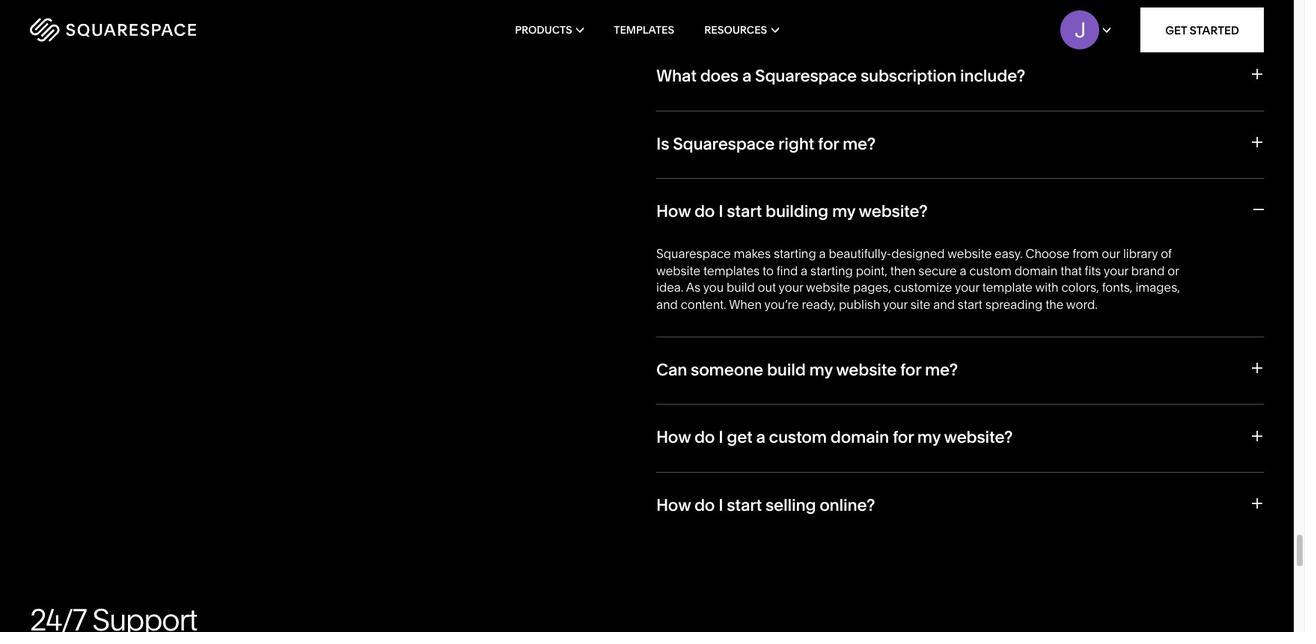 Task type: describe. For each thing, give the bounding box(es) containing it.
brand
[[1131, 263, 1165, 278]]

resources
[[704, 23, 767, 37]]

fonts,
[[1102, 280, 1133, 295]]

custom inside squarespace makes starting a beautifully-designed website easy. choose from our library of website templates to find a starting point, then secure a custom domain that fits your brand or idea. as you build out your website pages, customize your template with colors, fonts, images, and content. when you're ready, publish your site and start spreading the word.
[[970, 263, 1012, 278]]

from
[[1073, 247, 1099, 261]]

do for how do i start building my website?
[[694, 201, 715, 222]]

templates
[[703, 263, 760, 278]]

easy.
[[995, 247, 1023, 261]]

1 vertical spatial me?
[[925, 360, 958, 380]]

what does a squarespace subscription include?
[[656, 66, 1025, 86]]

squarespace logo image
[[30, 18, 196, 42]]

custom inside dropdown button
[[769, 428, 827, 448]]

domain inside dropdown button
[[831, 428, 889, 448]]

content.
[[681, 297, 726, 312]]

subscription
[[861, 66, 957, 86]]

then
[[890, 263, 916, 278]]

your left site
[[883, 297, 908, 312]]

our
[[1102, 247, 1120, 261]]

domain inside squarespace makes starting a beautifully-designed website easy. choose from our library of website templates to find a starting point, then secure a custom domain that fits your brand or idea. as you build out your website pages, customize your template with colors, fonts, images, and content. when you're ready, publish your site and start spreading the word.
[[1015, 263, 1058, 278]]

started
[[1190, 23, 1239, 37]]

can someone build my website for me? button
[[656, 337, 1264, 404]]

site
[[911, 297, 930, 312]]

squarespace logo link
[[30, 18, 277, 42]]

the
[[1046, 297, 1064, 312]]

as
[[686, 280, 701, 295]]

how do i get a custom domain for my website?
[[656, 428, 1013, 448]]

ready,
[[802, 297, 836, 312]]

1 vertical spatial for
[[900, 360, 921, 380]]

is
[[656, 134, 669, 154]]

templates link
[[614, 0, 674, 60]]

1 vertical spatial starting
[[811, 263, 853, 278]]

0 vertical spatial starting
[[774, 247, 816, 261]]

to
[[763, 263, 774, 278]]

i for building
[[719, 201, 723, 222]]

start for online?
[[727, 495, 762, 515]]

someone
[[691, 360, 763, 380]]

that
[[1061, 263, 1082, 278]]

with
[[1035, 280, 1059, 295]]

how do i get a custom domain for my website? button
[[656, 404, 1264, 472]]

colors,
[[1062, 280, 1099, 295]]

your down find
[[779, 280, 803, 295]]

is squarespace right for me?
[[656, 134, 876, 154]]

start inside squarespace makes starting a beautifully-designed website easy. choose from our library of website templates to find a starting point, then secure a custom domain that fits your brand or idea. as you build out your website pages, customize your template with colors, fonts, images, and content. when you're ready, publish your site and start spreading the word.
[[958, 297, 983, 312]]

what does a squarespace subscription include? button
[[656, 43, 1264, 110]]

build inside dropdown button
[[767, 360, 806, 380]]

makes
[[734, 247, 771, 261]]

do for how do i start selling online?
[[694, 495, 715, 515]]

how for how do i get a custom domain for my website?
[[656, 428, 691, 448]]

2 and from the left
[[933, 297, 955, 312]]

1 vertical spatial website?
[[944, 428, 1013, 448]]

resources button
[[704, 0, 779, 60]]

website inside dropdown button
[[836, 360, 897, 380]]

squarespace inside what does a squarespace subscription include? dropdown button
[[755, 66, 857, 86]]

publish
[[839, 297, 880, 312]]

do for how do i get a custom domain for my website?
[[694, 428, 715, 448]]

get started link
[[1141, 7, 1264, 52]]

online?
[[820, 495, 875, 515]]

does
[[700, 66, 739, 86]]

0 vertical spatial me?
[[843, 134, 876, 154]]

building
[[766, 201, 828, 222]]

get started
[[1165, 23, 1239, 37]]

1 and from the left
[[656, 297, 678, 312]]

0 vertical spatial my
[[832, 201, 855, 222]]

right
[[778, 134, 814, 154]]

your down 'secure'
[[955, 280, 980, 295]]



Task type: locate. For each thing, give the bounding box(es) containing it.
beautifully-
[[829, 247, 891, 261]]

start down 'template'
[[958, 297, 983, 312]]

do
[[694, 201, 715, 222], [694, 428, 715, 448], [694, 495, 715, 515]]

build up when on the right
[[727, 280, 755, 295]]

1 vertical spatial i
[[719, 428, 723, 448]]

my
[[832, 201, 855, 222], [809, 360, 833, 380], [917, 428, 941, 448]]

i left 'selling'
[[719, 495, 723, 515]]

2 vertical spatial i
[[719, 495, 723, 515]]

build
[[727, 280, 755, 295], [767, 360, 806, 380]]

domain up with
[[1015, 263, 1058, 278]]

0 vertical spatial domain
[[1015, 263, 1058, 278]]

domain
[[1015, 263, 1058, 278], [831, 428, 889, 448]]

custom right get at right
[[769, 428, 827, 448]]

website down publish
[[836, 360, 897, 380]]

0 vertical spatial squarespace
[[755, 66, 857, 86]]

squarespace up as
[[656, 247, 731, 261]]

website
[[948, 247, 992, 261], [656, 263, 701, 278], [806, 280, 850, 295], [836, 360, 897, 380]]

selling
[[766, 495, 816, 515]]

for
[[818, 134, 839, 154], [900, 360, 921, 380], [893, 428, 914, 448]]

website? up designed
[[859, 201, 928, 222]]

how do i start selling online? button
[[656, 472, 1264, 540]]

build right someone
[[767, 360, 806, 380]]

what
[[656, 66, 697, 86]]

pages,
[[853, 280, 891, 295]]

0 horizontal spatial me?
[[843, 134, 876, 154]]

2 vertical spatial squarespace
[[656, 247, 731, 261]]

secure
[[919, 263, 957, 278]]

word.
[[1066, 297, 1098, 312]]

website up 'secure'
[[948, 247, 992, 261]]

me?
[[843, 134, 876, 154], [925, 360, 958, 380]]

domain up online?
[[831, 428, 889, 448]]

i
[[719, 201, 723, 222], [719, 428, 723, 448], [719, 495, 723, 515]]

squarespace inside squarespace makes starting a beautifully-designed website easy. choose from our library of website templates to find a starting point, then secure a custom domain that fits your brand or idea. as you build out your website pages, customize your template with colors, fonts, images, and content. when you're ready, publish your site and start spreading the word.
[[656, 247, 731, 261]]

website? down can someone build my website for me? dropdown button
[[944, 428, 1013, 448]]

start left 'selling'
[[727, 495, 762, 515]]

can
[[656, 360, 687, 380]]

products
[[515, 23, 572, 37]]

when
[[729, 297, 762, 312]]

spreading
[[986, 297, 1043, 312]]

squarespace right is
[[673, 134, 775, 154]]

start inside dropdown button
[[727, 495, 762, 515]]

0 vertical spatial custom
[[970, 263, 1012, 278]]

how for how do i start building my website?
[[656, 201, 691, 222]]

is squarespace right for me? button
[[656, 110, 1264, 178]]

my down ready,
[[809, 360, 833, 380]]

your up the fonts,
[[1104, 263, 1129, 278]]

start
[[727, 201, 762, 222], [958, 297, 983, 312], [727, 495, 762, 515]]

images,
[[1136, 280, 1180, 295]]

customize
[[894, 280, 952, 295]]

1 horizontal spatial and
[[933, 297, 955, 312]]

i for a
[[719, 428, 723, 448]]

1 horizontal spatial me?
[[925, 360, 958, 380]]

or
[[1168, 263, 1179, 278]]

2 vertical spatial start
[[727, 495, 762, 515]]

idea.
[[656, 280, 683, 295]]

do inside dropdown button
[[694, 495, 715, 515]]

fits
[[1085, 263, 1101, 278]]

of
[[1161, 247, 1172, 261]]

how do i start building my website?
[[656, 201, 928, 222]]

i for selling
[[719, 495, 723, 515]]

how do i start selling online?
[[656, 495, 875, 515]]

0 horizontal spatial custom
[[769, 428, 827, 448]]

squarespace up right
[[755, 66, 857, 86]]

starting
[[774, 247, 816, 261], [811, 263, 853, 278]]

0 vertical spatial build
[[727, 280, 755, 295]]

my down can someone build my website for me? dropdown button
[[917, 428, 941, 448]]

1 vertical spatial build
[[767, 360, 806, 380]]

and
[[656, 297, 678, 312], [933, 297, 955, 312]]

and down idea.
[[656, 297, 678, 312]]

0 vertical spatial start
[[727, 201, 762, 222]]

a right does
[[742, 66, 752, 86]]

2 do from the top
[[694, 428, 715, 448]]

1 vertical spatial do
[[694, 428, 715, 448]]

find
[[777, 263, 798, 278]]

1 vertical spatial squarespace
[[673, 134, 775, 154]]

1 horizontal spatial custom
[[970, 263, 1012, 278]]

1 vertical spatial start
[[958, 297, 983, 312]]

1 horizontal spatial build
[[767, 360, 806, 380]]

0 horizontal spatial domain
[[831, 428, 889, 448]]

starting down beautifully-
[[811, 263, 853, 278]]

1 horizontal spatial website?
[[944, 428, 1013, 448]]

custom up 'template'
[[970, 263, 1012, 278]]

3 do from the top
[[694, 495, 715, 515]]

a left beautifully-
[[819, 247, 826, 261]]

0 vertical spatial how
[[656, 201, 691, 222]]

1 i from the top
[[719, 201, 723, 222]]

library
[[1123, 247, 1158, 261]]

template
[[982, 280, 1033, 295]]

0 horizontal spatial and
[[656, 297, 678, 312]]

0 vertical spatial do
[[694, 201, 715, 222]]

i up templates
[[719, 201, 723, 222]]

0 vertical spatial i
[[719, 201, 723, 222]]

out
[[758, 280, 776, 295]]

1 vertical spatial my
[[809, 360, 833, 380]]

squarespace
[[755, 66, 857, 86], [673, 134, 775, 154], [656, 247, 731, 261]]

how for how do i start selling online?
[[656, 495, 691, 515]]

you
[[703, 280, 724, 295]]

2 vertical spatial my
[[917, 428, 941, 448]]

a right find
[[801, 263, 808, 278]]

start for my
[[727, 201, 762, 222]]

a
[[742, 66, 752, 86], [819, 247, 826, 261], [801, 263, 808, 278], [960, 263, 967, 278], [756, 428, 765, 448]]

1 horizontal spatial domain
[[1015, 263, 1058, 278]]

custom
[[970, 263, 1012, 278], [769, 428, 827, 448]]

3 how from the top
[[656, 495, 691, 515]]

templates
[[614, 23, 674, 37]]

how inside dropdown button
[[656, 495, 691, 515]]

i inside dropdown button
[[719, 495, 723, 515]]

include?
[[960, 66, 1025, 86]]

1 vertical spatial custom
[[769, 428, 827, 448]]

1 do from the top
[[694, 201, 715, 222]]

0 vertical spatial website?
[[859, 201, 928, 222]]

choose
[[1026, 247, 1070, 261]]

0 horizontal spatial website?
[[859, 201, 928, 222]]

get
[[1165, 23, 1187, 37]]

1 how from the top
[[656, 201, 691, 222]]

your
[[1104, 263, 1129, 278], [779, 280, 803, 295], [955, 280, 980, 295], [883, 297, 908, 312]]

how do i start building my website? button
[[656, 178, 1264, 246]]

build inside squarespace makes starting a beautifully-designed website easy. choose from our library of website templates to find a starting point, then secure a custom domain that fits your brand or idea. as you build out your website pages, customize your template with colors, fonts, images, and content. when you're ready, publish your site and start spreading the word.
[[727, 280, 755, 295]]

website up idea.
[[656, 263, 701, 278]]

start inside dropdown button
[[727, 201, 762, 222]]

squarespace inside 'is squarespace right for me?' dropdown button
[[673, 134, 775, 154]]

designed
[[891, 247, 945, 261]]

me? right right
[[843, 134, 876, 154]]

me? down site
[[925, 360, 958, 380]]

2 vertical spatial for
[[893, 428, 914, 448]]

2 vertical spatial do
[[694, 495, 715, 515]]

squarespace makes starting a beautifully-designed website easy. choose from our library of website templates to find a starting point, then secure a custom domain that fits your brand or idea. as you build out your website pages, customize your template with colors, fonts, images, and content. when you're ready, publish your site and start spreading the word.
[[656, 247, 1180, 312]]

2 i from the top
[[719, 428, 723, 448]]

starting up find
[[774, 247, 816, 261]]

how
[[656, 201, 691, 222], [656, 428, 691, 448], [656, 495, 691, 515]]

start up makes in the top right of the page
[[727, 201, 762, 222]]

3 i from the top
[[719, 495, 723, 515]]

0 vertical spatial for
[[818, 134, 839, 154]]

0 horizontal spatial build
[[727, 280, 755, 295]]

website up ready,
[[806, 280, 850, 295]]

a right get at right
[[756, 428, 765, 448]]

and right site
[[933, 297, 955, 312]]

products button
[[515, 0, 584, 60]]

2 vertical spatial how
[[656, 495, 691, 515]]

1 vertical spatial domain
[[831, 428, 889, 448]]

1 vertical spatial how
[[656, 428, 691, 448]]

website?
[[859, 201, 928, 222], [944, 428, 1013, 448]]

can someone build my website for me?
[[656, 360, 958, 380]]

2 how from the top
[[656, 428, 691, 448]]

my up beautifully-
[[832, 201, 855, 222]]

i left get at right
[[719, 428, 723, 448]]

get
[[727, 428, 753, 448]]

you're
[[764, 297, 799, 312]]

a right 'secure'
[[960, 263, 967, 278]]

point,
[[856, 263, 888, 278]]



Task type: vqa. For each thing, say whether or not it's contained in the screenshot.
first do from the bottom of the page
yes



